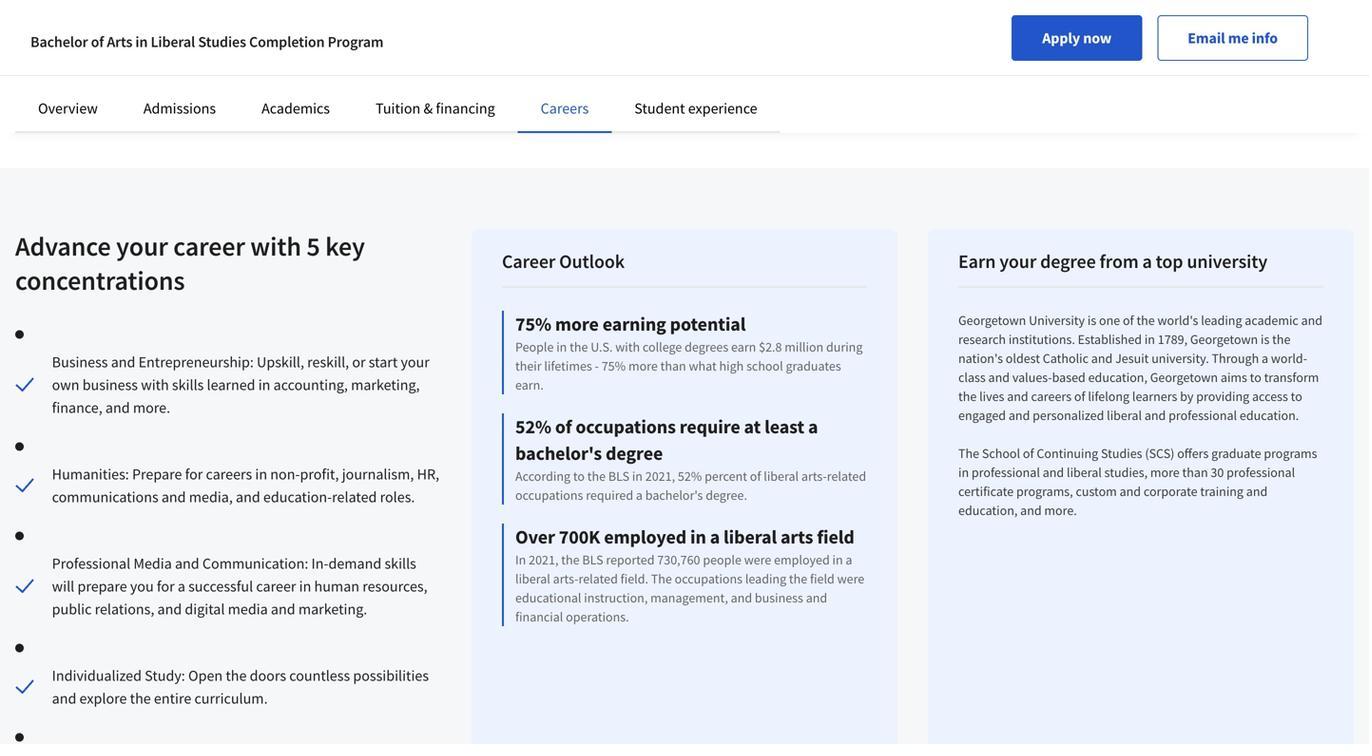 Task type: describe. For each thing, give the bounding box(es) containing it.
resources,
[[363, 577, 428, 596]]

transform
[[1265, 369, 1320, 386]]

education.
[[1240, 407, 1299, 424]]

over 700k employed in a liberal arts field in 2021, the bls reported 730,760 people were employed in a liberal arts-related field. the occupations leading the field were educational instruction, management, and business and financial operations.
[[515, 525, 865, 626]]

humanities: prepare for careers in non-profit, journalism, hr, communications and media, and education-related roles.
[[52, 465, 439, 507]]

0 horizontal spatial access
[[124, 107, 165, 126]]

1 vertical spatial field
[[810, 571, 835, 588]]

careers inside georgetown university is one of the world's leading academic and research institutions. established in 1789, georgetown is the nation's oldest catholic and jesuit university. through a world- class and values-based education, georgetown aims to transform the lives and careers of lifelong learners by providing access to engaged and personalized liberal and professional education.
[[1031, 388, 1072, 405]]

programs,
[[1017, 483, 1073, 500]]

bls inside the over 700k employed in a liberal arts field in 2021, the bls reported 730,760 people were employed in a liberal arts-related field. the occupations leading the field were educational instruction, management, and business and financial operations.
[[582, 552, 604, 569]]

potential
[[670, 312, 746, 336]]

of down based
[[1075, 388, 1086, 405]]

for inside professional media and communication: in-demand skills will prepare you for a successful career in human resources, public relations, and digital media and marketing.
[[157, 577, 175, 596]]

of left arts
[[91, 32, 104, 51]]

liberal down in
[[515, 571, 551, 588]]

u.s.
[[591, 339, 613, 356]]

finance,
[[52, 399, 102, 418]]

through
[[1212, 350, 1259, 367]]

alumni
[[15, 57, 96, 90]]

start
[[369, 353, 398, 372]]

access inside georgetown university is one of the world's leading academic and research institutions. established in 1789, georgetown is the nation's oldest catholic and jesuit university. through a world- class and values-based education, georgetown aims to transform the lives and careers of lifelong learners by providing access to engaged and personalized liberal and professional education.
[[1253, 388, 1289, 405]]

to right portal
[[334, 107, 348, 126]]

class
[[959, 369, 986, 386]]

completion
[[249, 32, 325, 51]]

human
[[314, 577, 360, 596]]

bls inside 52% of occupations require at least a bachelor's degree according to the bls in 2021, 52% percent of liberal arts-related occupations required a bachelor's degree.
[[609, 468, 630, 485]]

hoyagateway,
[[184, 107, 279, 126]]

research
[[959, 331, 1006, 348]]

2021, inside 52% of occupations require at least a bachelor's degree according to the bls in 2021, 52% percent of liberal arts-related occupations required a bachelor's degree.
[[646, 468, 675, 485]]

demand
[[329, 554, 382, 573]]

earn your degree from a top university
[[959, 250, 1268, 273]]

own
[[52, 376, 79, 395]]

in inside 75% more earning potential people in the u.s. with college degrees earn $2.8 million during their lifetimes - 75% more than what high school graduates earn.
[[557, 339, 567, 356]]

you
[[130, 577, 154, 596]]

learned
[[207, 376, 255, 395]]

730,760
[[657, 552, 700, 569]]

with inside business and entrepreneurship: upskill, reskill, or start your own business with skills learned in accounting, marketing, finance, and more.
[[141, 376, 169, 395]]

concentrations
[[15, 264, 185, 297]]

1 horizontal spatial is
[[1261, 331, 1270, 348]]

skills inside business and entrepreneurship: upskill, reskill, or start your own business with skills learned in accounting, marketing, finance, and more.
[[172, 376, 204, 395]]

key
[[325, 230, 365, 263]]

in inside georgetown university is one of the world's leading academic and research institutions. established in 1789, georgetown is the nation's oldest catholic and jesuit university. through a world- class and values-based education, georgetown aims to transform the lives and careers of lifelong learners by providing access to engaged and personalized liberal and professional education.
[[1145, 331, 1156, 348]]

1 horizontal spatial employed
[[774, 552, 830, 569]]

arts
[[781, 525, 814, 549]]

bachelor
[[30, 32, 88, 51]]

world-
[[1271, 350, 1308, 367]]

1 vertical spatial 52%
[[678, 468, 702, 485]]

at
[[744, 415, 761, 439]]

student experience link
[[635, 99, 758, 118]]

0 horizontal spatial 75%
[[515, 312, 552, 336]]

the inside 75% more earning potential people in the u.s. with college degrees earn $2.8 million during their lifetimes - 75% more than what high school graduates earn.
[[570, 339, 588, 356]]

based
[[1052, 369, 1086, 386]]

study:
[[145, 667, 185, 686]]

the left entire
[[130, 690, 151, 709]]

upskill,
[[257, 353, 304, 372]]

students
[[42, 107, 98, 126]]

open
[[188, 667, 223, 686]]

liberal
[[151, 32, 195, 51]]

earn
[[959, 250, 996, 273]]

institutions.
[[1009, 331, 1076, 348]]

connect
[[351, 107, 402, 126]]

possibilities
[[353, 667, 429, 686]]

field.
[[621, 571, 649, 588]]

overview link
[[38, 99, 98, 118]]

education, inside 'the school of continuing studies (scs) offers graduate programs in professional and liberal studies, more than 30 professional certificate programs, custom and corporate training and education, and more.'
[[959, 502, 1018, 519]]

your for advance
[[116, 230, 168, 263]]

tuition & financing link
[[376, 99, 495, 118]]

the down the class
[[959, 388, 977, 405]]

0 horizontal spatial bachelor's
[[515, 442, 602, 466]]

the up curriculum.
[[226, 667, 247, 686]]

established
[[1078, 331, 1142, 348]]

offers
[[1178, 445, 1209, 462]]

1789,
[[1158, 331, 1188, 348]]

the inside 'the school of continuing studies (scs) offers graduate programs in professional and liberal studies, more than 30 professional certificate programs, custom and corporate training and education, and more.'
[[959, 445, 980, 462]]

to down transform
[[1291, 388, 1303, 405]]

professional down the graduate
[[1227, 464, 1296, 481]]

a inside professional media and communication: in-demand skills will prepare you for a successful career in human resources, public relations, and digital media and marketing.
[[178, 577, 185, 596]]

of inside 'the school of continuing studies (scs) offers graduate programs in professional and liberal studies, more than 30 professional certificate programs, custom and corporate training and education, and more.'
[[1023, 445, 1034, 462]]

apply
[[1043, 29, 1081, 48]]

earn
[[731, 339, 756, 356]]

careers link
[[541, 99, 589, 118]]

about
[[87, 26, 125, 45]]

email me info
[[1188, 29, 1278, 48]]

student experience
[[635, 99, 758, 118]]

school
[[747, 358, 783, 375]]

individualized study: open the doors countless possibilities and explore the entire curriculum.
[[52, 667, 429, 709]]

georgetown up 'research'
[[959, 312, 1027, 329]]

training
[[1201, 483, 1244, 500]]

studies,
[[1105, 464, 1148, 481]]

georgetown up the by
[[1151, 369, 1218, 386]]

prepare
[[132, 465, 182, 484]]

admissions
[[143, 99, 216, 118]]

now
[[1083, 29, 1112, 48]]

student
[[635, 99, 685, 118]]

liberal inside 52% of occupations require at least a bachelor's degree according to the bls in 2021, 52% percent of liberal arts-related occupations required a bachelor's degree.
[[764, 468, 799, 485]]

1 horizontal spatial 75%
[[602, 358, 626, 375]]

for inside 'humanities: prepare for careers in non-profit, journalism, hr, communications and media, and education-related roles.'
[[185, 465, 203, 484]]

jesuit
[[1116, 350, 1149, 367]]

business and entrepreneurship: upskill, reskill, or start your own business with skills learned in accounting, marketing, finance, and more.
[[52, 353, 430, 418]]

to inside 52% of occupations require at least a bachelor's degree according to the bls in 2021, 52% percent of liberal arts-related occupations required a bachelor's degree.
[[573, 468, 585, 485]]

professional media and communication: in-demand skills will prepare you for a successful career in human resources, public relations, and digital media and marketing.
[[52, 554, 428, 619]]

professional down school
[[972, 464, 1040, 481]]

media
[[228, 600, 268, 619]]

experience
[[688, 99, 758, 118]]

providing
[[1197, 388, 1250, 405]]

0 horizontal spatial were
[[744, 552, 772, 569]]

info
[[1252, 29, 1278, 48]]

georgetown right &
[[436, 107, 513, 126]]

0 horizontal spatial 52%
[[515, 415, 552, 439]]

&
[[424, 99, 433, 118]]

the inside the over 700k employed in a liberal arts field in 2021, the bls reported 730,760 people were employed in a liberal arts-related field. the occupations leading the field were educational instruction, management, and business and financial operations.
[[651, 571, 672, 588]]

leading inside the over 700k employed in a liberal arts field in 2021, the bls reported 730,760 people were employed in a liberal arts-related field. the occupations leading the field were educational instruction, management, and business and financial operations.
[[745, 571, 787, 588]]

academics
[[262, 99, 330, 118]]

million
[[785, 339, 824, 356]]

entire
[[154, 690, 191, 709]]

tuition
[[376, 99, 421, 118]]

apply now button
[[1012, 15, 1142, 61]]

graduates
[[786, 358, 841, 375]]

will
[[52, 577, 74, 596]]

media,
[[189, 488, 233, 507]]

top
[[1156, 250, 1184, 273]]

school
[[982, 445, 1021, 462]]

continuing
[[1037, 445, 1099, 462]]

reskill,
[[307, 353, 349, 372]]

careers inside 'humanities: prepare for careers in non-profit, journalism, hr, communications and media, and education-related roles.'
[[206, 465, 252, 484]]

liberal inside 'the school of continuing studies (scs) offers graduate programs in professional and liberal studies, more than 30 professional certificate programs, custom and corporate training and education, and more.'
[[1067, 464, 1102, 481]]

the school of continuing studies (scs) offers graduate programs in professional and liberal studies, more than 30 professional certificate programs, custom and corporate training and education, and more.
[[959, 445, 1318, 519]]

(scs)
[[1145, 445, 1175, 462]]

business inside the over 700k employed in a liberal arts field in 2021, the bls reported 730,760 people were employed in a liberal arts-related field. the occupations leading the field were educational instruction, management, and business and financial operations.
[[755, 590, 804, 607]]

the down the '700k'
[[561, 552, 580, 569]]

prepare
[[77, 577, 127, 596]]

your for earn
[[1000, 250, 1037, 273]]

entrepreneurship:
[[138, 353, 254, 372]]



Task type: locate. For each thing, give the bounding box(es) containing it.
0 vertical spatial bls
[[15, 107, 39, 126]]

1 horizontal spatial leading
[[1201, 312, 1243, 329]]

to right according
[[573, 468, 585, 485]]

occupations down "-" on the left
[[576, 415, 676, 439]]

1 horizontal spatial 52%
[[678, 468, 702, 485]]

0 vertical spatial 75%
[[515, 312, 552, 336]]

more. inside 'the school of continuing studies (scs) offers graduate programs in professional and liberal studies, more than 30 professional certificate programs, custom and corporate training and education, and more.'
[[1045, 502, 1077, 519]]

1 vertical spatial access
[[1253, 388, 1289, 405]]

network
[[101, 57, 199, 90]]

2 horizontal spatial bls
[[609, 468, 630, 485]]

75% up people
[[515, 312, 552, 336]]

0 horizontal spatial more.
[[133, 399, 170, 418]]

occupations
[[576, 415, 676, 439], [515, 487, 583, 504], [675, 571, 743, 588]]

than inside 75% more earning potential people in the u.s. with college degrees earn $2.8 million during their lifetimes - 75% more than what high school graduates earn.
[[661, 358, 686, 375]]

2 vertical spatial occupations
[[675, 571, 743, 588]]

education, down certificate
[[959, 502, 1018, 519]]

related inside the over 700k employed in a liberal arts field in 2021, the bls reported 730,760 people were employed in a liberal arts-related field. the occupations leading the field were educational instruction, management, and business and financial operations.
[[579, 571, 618, 588]]

in inside professional media and communication: in-demand skills will prepare you for a successful career in human resources, public relations, and digital media and marketing.
[[299, 577, 311, 596]]

career inside advance your career with 5 key concentrations
[[173, 230, 245, 263]]

2 horizontal spatial related
[[827, 468, 867, 485]]

career inside professional media and communication: in-demand skills will prepare you for a successful career in human resources, public relations, and digital media and marketing.
[[256, 577, 296, 596]]

countless
[[289, 667, 350, 686]]

marketing,
[[351, 376, 420, 395]]

business
[[82, 376, 138, 395], [755, 590, 804, 607]]

university.
[[1152, 350, 1210, 367]]

studies up the studies,
[[1101, 445, 1143, 462]]

careers up personalized
[[1031, 388, 1072, 405]]

resources
[[231, 26, 292, 45]]

degree up required
[[606, 442, 663, 466]]

studies inside 'the school of continuing studies (scs) offers graduate programs in professional and liberal studies, more than 30 professional certificate programs, custom and corporate training and education, and more.'
[[1101, 445, 1143, 462]]

1 vertical spatial than
[[1183, 464, 1208, 481]]

degree inside 52% of occupations require at least a bachelor's degree according to the bls in 2021, 52% percent of liberal arts-related occupations required a bachelor's degree.
[[606, 442, 663, 466]]

0 vertical spatial employed
[[604, 525, 687, 549]]

degree left from
[[1041, 250, 1096, 273]]

1 horizontal spatial related
[[579, 571, 618, 588]]

0 horizontal spatial skills
[[172, 376, 204, 395]]

1 vertical spatial leading
[[745, 571, 787, 588]]

your inside business and entrepreneurship: upskill, reskill, or start your own business with skills learned in accounting, marketing, finance, and more.
[[401, 353, 430, 372]]

during
[[826, 339, 863, 356]]

0 vertical spatial leading
[[1201, 312, 1243, 329]]

professional inside georgetown university is one of the world's leading academic and research institutions. established in 1789, georgetown is the nation's oldest catholic and jesuit university. through a world- class and values-based education, georgetown aims to transform the lives and careers of lifelong learners by providing access to engaged and personalized liberal and professional education.
[[1169, 407, 1237, 424]]

admissions link
[[143, 99, 216, 118]]

2 vertical spatial related
[[579, 571, 618, 588]]

the up the lifetimes
[[570, 339, 588, 356]]

0 vertical spatial access
[[124, 107, 165, 126]]

2 horizontal spatial your
[[1000, 250, 1037, 273]]

in inside 52% of occupations require at least a bachelor's degree according to the bls in 2021, 52% percent of liberal arts-related occupations required a bachelor's degree.
[[632, 468, 643, 485]]

access up "education."
[[1253, 388, 1289, 405]]

arts- inside the over 700k employed in a liberal arts field in 2021, the bls reported 730,760 people were employed in a liberal arts-related field. the occupations leading the field were educational instruction, management, and business and financial operations.
[[553, 571, 579, 588]]

0 vertical spatial than
[[661, 358, 686, 375]]

52% left the percent
[[678, 468, 702, 485]]

education, inside georgetown university is one of the world's leading academic and research institutions. established in 1789, georgetown is the nation's oldest catholic and jesuit university. through a world- class and values-based education, georgetown aims to transform the lives and careers of lifelong learners by providing access to engaged and personalized liberal and professional education.
[[1089, 369, 1148, 386]]

2 vertical spatial bls
[[582, 552, 604, 569]]

0 horizontal spatial for
[[157, 577, 175, 596]]

management,
[[651, 590, 728, 607]]

bls down the '700k'
[[582, 552, 604, 569]]

business down business
[[82, 376, 138, 395]]

1 horizontal spatial than
[[1183, 464, 1208, 481]]

your inside advance your career with 5 key concentrations
[[116, 230, 168, 263]]

liberal up custom
[[1067, 464, 1102, 481]]

1 horizontal spatial degree
[[1041, 250, 1096, 273]]

than down college
[[661, 358, 686, 375]]

read more about available career resources here .
[[15, 26, 329, 45]]

0 horizontal spatial careers
[[206, 465, 252, 484]]

1 horizontal spatial more.
[[1045, 502, 1077, 519]]

0 vertical spatial skills
[[172, 376, 204, 395]]

1 vertical spatial employed
[[774, 552, 830, 569]]

of right one
[[1123, 312, 1134, 329]]

0 horizontal spatial is
[[1088, 312, 1097, 329]]

to right aims
[[1250, 369, 1262, 386]]

journalism,
[[342, 465, 414, 484]]

more. down the entrepreneurship:
[[133, 399, 170, 418]]

1 vertical spatial 2021,
[[529, 552, 559, 569]]

least
[[765, 415, 805, 439]]

in inside 'the school of continuing studies (scs) offers graduate programs in professional and liberal studies, more than 30 professional certificate programs, custom and corporate training and education, and more.'
[[959, 464, 969, 481]]

.
[[325, 26, 329, 45]]

what
[[689, 358, 717, 375]]

0 horizontal spatial studies
[[198, 32, 246, 51]]

than down offers
[[1183, 464, 1208, 481]]

more. inside business and entrepreneurship: upskill, reskill, or start your own business with skills learned in accounting, marketing, finance, and more.
[[133, 399, 170, 418]]

2021, right in
[[529, 552, 559, 569]]

field down arts
[[810, 571, 835, 588]]

occupations down according
[[515, 487, 583, 504]]

bachelor's
[[515, 442, 602, 466], [646, 487, 703, 504]]

0 vertical spatial field
[[817, 525, 855, 549]]

than inside 'the school of continuing studies (scs) offers graduate programs in professional and liberal studies, more than 30 professional certificate programs, custom and corporate training and education, and more.'
[[1183, 464, 1208, 481]]

me
[[1229, 29, 1249, 48]]

careers
[[1031, 388, 1072, 405], [206, 465, 252, 484]]

with inside advance your career with 5 key concentrations
[[250, 230, 301, 263]]

1 vertical spatial education,
[[959, 502, 1018, 519]]

outlook
[[559, 250, 625, 273]]

related inside 52% of occupations require at least a bachelor's degree according to the bls in 2021, 52% percent of liberal arts-related occupations required a bachelor's degree.
[[827, 468, 867, 485]]

people
[[703, 552, 742, 569]]

for
[[185, 465, 203, 484], [157, 577, 175, 596]]

bls left students
[[15, 107, 39, 126]]

-
[[595, 358, 599, 375]]

1 vertical spatial studies
[[1101, 445, 1143, 462]]

more inside 'the school of continuing studies (scs) offers graduate programs in professional and liberal studies, more than 30 professional certificate programs, custom and corporate training and education, and more.'
[[1151, 464, 1180, 481]]

people
[[515, 339, 554, 356]]

your up concentrations
[[116, 230, 168, 263]]

a inside georgetown university is one of the world's leading academic and research institutions. established in 1789, georgetown is the nation's oldest catholic and jesuit university. through a world- class and values-based education, georgetown aims to transform the lives and careers of lifelong learners by providing access to engaged and personalized liberal and professional education.
[[1262, 350, 1269, 367]]

successful
[[188, 577, 253, 596]]

get
[[101, 107, 121, 126]]

arts- inside 52% of occupations require at least a bachelor's degree according to the bls in 2021, 52% percent of liberal arts-related occupations required a bachelor's degree.
[[802, 468, 827, 485]]

for up media,
[[185, 465, 203, 484]]

programs
[[1264, 445, 1318, 462]]

1 vertical spatial 75%
[[602, 358, 626, 375]]

in inside business and entrepreneurship: upskill, reskill, or start your own business with skills learned in accounting, marketing, finance, and more.
[[258, 376, 271, 395]]

degrees
[[685, 339, 729, 356]]

0 vertical spatial career
[[188, 26, 228, 45]]

liberal inside georgetown university is one of the world's leading academic and research institutions. established in 1789, georgetown is the nation's oldest catholic and jesuit university. through a world- class and values-based education, georgetown aims to transform the lives and careers of lifelong learners by providing access to engaged and personalized liberal and professional education.
[[1107, 407, 1142, 424]]

required
[[586, 487, 634, 504]]

0 horizontal spatial degree
[[606, 442, 663, 466]]

alumni network benefits:
[[15, 57, 305, 90]]

related inside 'humanities: prepare for careers in non-profit, journalism, hr, communications and media, and education-related roles.'
[[332, 488, 377, 507]]

75% more earning potential people in the u.s. with college degrees earn $2.8 million during their lifetimes - 75% more than what high school graduates earn.
[[515, 312, 863, 394]]

individualized
[[52, 667, 142, 686]]

values-
[[1013, 369, 1052, 386]]

the left world's
[[1137, 312, 1155, 329]]

public
[[52, 600, 92, 619]]

1 horizontal spatial arts-
[[802, 468, 827, 485]]

were
[[744, 552, 772, 569], [838, 571, 865, 588]]

one
[[1099, 312, 1121, 329]]

liberal down least
[[764, 468, 799, 485]]

1 vertical spatial skills
[[385, 554, 416, 573]]

1 vertical spatial career
[[173, 230, 245, 263]]

1 vertical spatial arts-
[[553, 571, 579, 588]]

liberal down lifelong on the bottom of page
[[1107, 407, 1142, 424]]

leading up through
[[1201, 312, 1243, 329]]

percent
[[705, 468, 748, 485]]

access
[[124, 107, 165, 126], [1253, 388, 1289, 405]]

according
[[515, 468, 571, 485]]

hoyagateway, link
[[184, 107, 279, 126]]

1 horizontal spatial access
[[1253, 388, 1289, 405]]

the left school
[[959, 445, 980, 462]]

2021, inside the over 700k employed in a liberal arts field in 2021, the bls reported 730,760 people were employed in a liberal arts-related field. the occupations leading the field were educational instruction, management, and business and financial operations.
[[529, 552, 559, 569]]

0 vertical spatial education,
[[1089, 369, 1148, 386]]

1 horizontal spatial were
[[838, 571, 865, 588]]

0 horizontal spatial the
[[651, 571, 672, 588]]

0 vertical spatial bachelor's
[[515, 442, 602, 466]]

professional
[[52, 554, 130, 573]]

0 vertical spatial occupations
[[576, 415, 676, 439]]

education, up lifelong on the bottom of page
[[1089, 369, 1148, 386]]

the up world-
[[1273, 331, 1291, 348]]

engaged
[[959, 407, 1006, 424]]

high
[[720, 358, 744, 375]]

with down the entrepreneurship:
[[141, 376, 169, 395]]

arts-
[[802, 468, 827, 485], [553, 571, 579, 588]]

field right arts
[[817, 525, 855, 549]]

1 vertical spatial bachelor's
[[646, 487, 703, 504]]

with inside 75% more earning potential people in the u.s. with college degrees earn $2.8 million during their lifetimes - 75% more than what high school graduates earn.
[[616, 339, 640, 356]]

0 horizontal spatial education,
[[959, 502, 1018, 519]]

0 vertical spatial more.
[[133, 399, 170, 418]]

occupations inside the over 700k employed in a liberal arts field in 2021, the bls reported 730,760 people were employed in a liberal arts-related field. the occupations leading the field were educational instruction, management, and business and financial operations.
[[675, 571, 743, 588]]

1 horizontal spatial 2021,
[[646, 468, 675, 485]]

0 vertical spatial the
[[959, 445, 980, 462]]

0 horizontal spatial 2021,
[[529, 552, 559, 569]]

arts- up educational
[[553, 571, 579, 588]]

with right connect
[[405, 107, 433, 126]]

0 vertical spatial careers
[[1031, 388, 1072, 405]]

0 horizontal spatial your
[[116, 230, 168, 263]]

employed up reported
[[604, 525, 687, 549]]

the down 730,760
[[651, 571, 672, 588]]

more down '(scs)'
[[1151, 464, 1180, 481]]

is down the academic
[[1261, 331, 1270, 348]]

arts- down least
[[802, 468, 827, 485]]

more.
[[133, 399, 170, 418], [1045, 502, 1077, 519]]

52% down earn.
[[515, 415, 552, 439]]

more right the read
[[50, 26, 84, 45]]

skills down the entrepreneurship:
[[172, 376, 204, 395]]

bachelor's up according
[[515, 442, 602, 466]]

studies
[[198, 32, 246, 51], [1101, 445, 1143, 462]]

read
[[15, 26, 47, 45]]

employed down arts
[[774, 552, 830, 569]]

1 horizontal spatial business
[[755, 590, 804, 607]]

2021, left the percent
[[646, 468, 675, 485]]

explore
[[79, 690, 127, 709]]

1 vertical spatial is
[[1261, 331, 1270, 348]]

0 vertical spatial is
[[1088, 312, 1097, 329]]

bls up required
[[609, 468, 630, 485]]

here link
[[295, 26, 325, 45]]

leading inside georgetown university is one of the world's leading academic and research institutions. established in 1789, georgetown is the nation's oldest catholic and jesuit university. through a world- class and values-based education, georgetown aims to transform the lives and careers of lifelong learners by providing access to engaged and personalized liberal and professional education.
[[1201, 312, 1243, 329]]

0 horizontal spatial business
[[82, 376, 138, 395]]

learners
[[1133, 388, 1178, 405]]

1 vertical spatial the
[[651, 571, 672, 588]]

business down arts
[[755, 590, 804, 607]]

0 vertical spatial studies
[[198, 32, 246, 51]]

university
[[1187, 250, 1268, 273]]

more. down programs, on the bottom of the page
[[1045, 502, 1077, 519]]

with down earning
[[616, 339, 640, 356]]

1 vertical spatial more.
[[1045, 502, 1077, 519]]

studies up benefits:
[[198, 32, 246, 51]]

email
[[1188, 29, 1226, 48]]

skills inside professional media and communication: in-demand skills will prepare you for a successful career in human resources, public relations, and digital media and marketing.
[[385, 554, 416, 573]]

tuition & financing
[[376, 99, 495, 118]]

with left 5 in the top of the page
[[250, 230, 301, 263]]

georgetown up through
[[1191, 331, 1258, 348]]

overview
[[38, 99, 98, 118]]

1 vertical spatial business
[[755, 590, 804, 607]]

1 horizontal spatial bls
[[582, 552, 604, 569]]

1 vertical spatial degree
[[606, 442, 663, 466]]

skills up resources,
[[385, 554, 416, 573]]

oldest
[[1006, 350, 1040, 367]]

1 horizontal spatial for
[[185, 465, 203, 484]]

arts
[[107, 32, 133, 51]]

30
[[1211, 464, 1224, 481]]

75% right "-" on the left
[[602, 358, 626, 375]]

for right you
[[157, 577, 175, 596]]

your right earn
[[1000, 250, 1037, 273]]

more up u.s.
[[555, 312, 599, 336]]

0 vertical spatial 52%
[[515, 415, 552, 439]]

1 vertical spatial bls
[[609, 468, 630, 485]]

professional
[[1169, 407, 1237, 424], [972, 464, 1040, 481], [1227, 464, 1296, 481]]

non-
[[270, 465, 300, 484]]

0 vertical spatial related
[[827, 468, 867, 485]]

1 horizontal spatial careers
[[1031, 388, 1072, 405]]

1 horizontal spatial skills
[[385, 554, 416, 573]]

doors
[[250, 667, 286, 686]]

and inside individualized study: open the doors countless possibilities and explore the entire curriculum.
[[52, 690, 76, 709]]

more down college
[[629, 358, 658, 375]]

certificate
[[959, 483, 1014, 500]]

1 vertical spatial for
[[157, 577, 175, 596]]

liberal up people
[[724, 525, 777, 549]]

2 vertical spatial career
[[256, 577, 296, 596]]

financing
[[436, 99, 495, 118]]

0 vertical spatial arts-
[[802, 468, 827, 485]]

1 vertical spatial were
[[838, 571, 865, 588]]

the inside 52% of occupations require at least a bachelor's degree according to the bls in 2021, 52% percent of liberal arts-related occupations required a bachelor's degree.
[[588, 468, 606, 485]]

0 vertical spatial were
[[744, 552, 772, 569]]

media
[[133, 554, 172, 573]]

careers up media,
[[206, 465, 252, 484]]

alumni.
[[516, 107, 565, 126]]

in inside 'humanities: prepare for careers in non-profit, journalism, hr, communications and media, and education-related roles.'
[[255, 465, 267, 484]]

0 horizontal spatial than
[[661, 358, 686, 375]]

1 horizontal spatial bachelor's
[[646, 487, 703, 504]]

0 vertical spatial degree
[[1041, 250, 1096, 273]]

1 horizontal spatial your
[[401, 353, 430, 372]]

1 vertical spatial occupations
[[515, 487, 583, 504]]

the
[[1137, 312, 1155, 329], [1273, 331, 1291, 348], [570, 339, 588, 356], [959, 388, 977, 405], [588, 468, 606, 485], [561, 552, 580, 569], [789, 571, 808, 588], [226, 667, 247, 686], [130, 690, 151, 709]]

your right start
[[401, 353, 430, 372]]

of right school
[[1023, 445, 1034, 462]]

business
[[52, 353, 108, 372]]

from
[[1100, 250, 1139, 273]]

catholic
[[1043, 350, 1089, 367]]

access right get
[[124, 107, 165, 126]]

the down arts
[[789, 571, 808, 588]]

0 horizontal spatial employed
[[604, 525, 687, 549]]

career
[[502, 250, 556, 273]]

of up according
[[555, 415, 572, 439]]

of right the percent
[[750, 468, 761, 485]]

1 vertical spatial related
[[332, 488, 377, 507]]

is left one
[[1088, 312, 1097, 329]]

0 horizontal spatial arts-
[[553, 571, 579, 588]]

relations,
[[95, 600, 154, 619]]

bachelor's left degree.
[[646, 487, 703, 504]]

corporate
[[1144, 483, 1198, 500]]

professional down the by
[[1169, 407, 1237, 424]]

business inside business and entrepreneurship: upskill, reskill, or start your own business with skills learned in accounting, marketing, finance, and more.
[[82, 376, 138, 395]]

0 vertical spatial for
[[185, 465, 203, 484]]

1 horizontal spatial education,
[[1089, 369, 1148, 386]]

0 horizontal spatial bls
[[15, 107, 39, 126]]

to down alumni network benefits:
[[168, 107, 181, 126]]

1 vertical spatial careers
[[206, 465, 252, 484]]

the up required
[[588, 468, 606, 485]]

leading down arts
[[745, 571, 787, 588]]

1 horizontal spatial the
[[959, 445, 980, 462]]

occupations down people
[[675, 571, 743, 588]]

lifetimes
[[544, 358, 592, 375]]

0 horizontal spatial related
[[332, 488, 377, 507]]

curriculum.
[[194, 690, 268, 709]]

instruction,
[[584, 590, 648, 607]]

0 horizontal spatial leading
[[745, 571, 787, 588]]

the
[[959, 445, 980, 462], [651, 571, 672, 588]]



Task type: vqa. For each thing, say whether or not it's contained in the screenshot.


